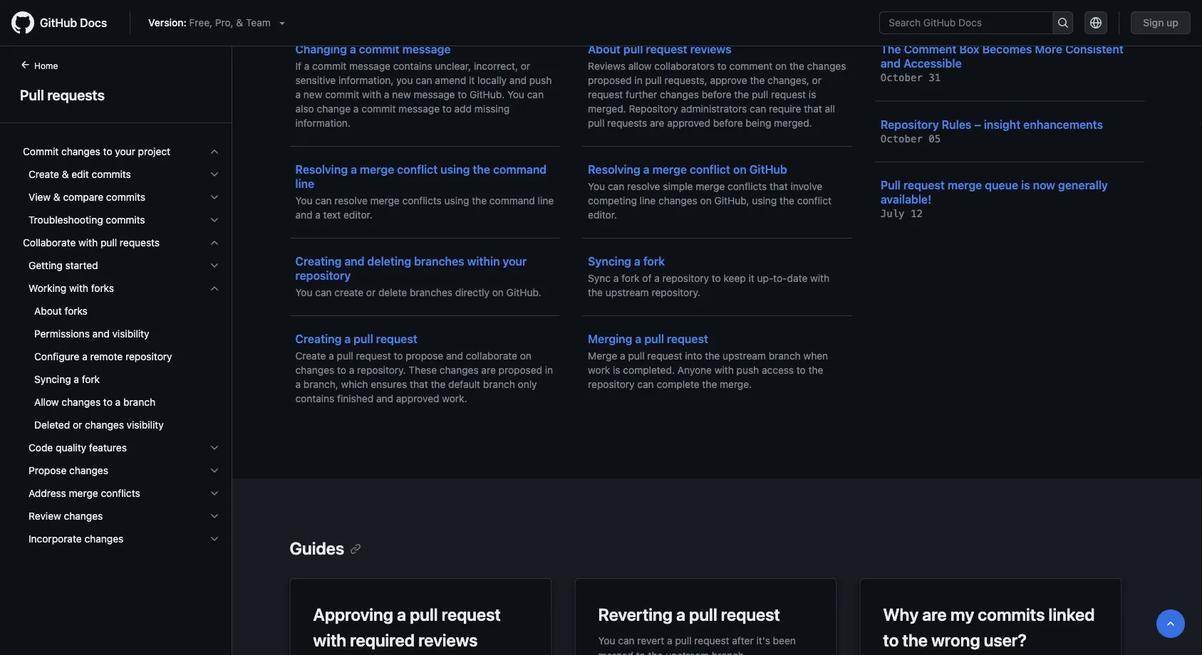Task type: locate. For each thing, give the bounding box(es) containing it.
resolve inside resolving a merge conflict on github you can resolve simple merge conflicts that involve competing line changes on github, using the conflict editor.
[[627, 181, 660, 192]]

0 horizontal spatial repository.
[[357, 365, 406, 376]]

0 horizontal spatial line
[[295, 177, 315, 191]]

changes up changes,
[[807, 60, 846, 72]]

resolving inside resolving a merge conflict on github you can resolve simple merge conflicts that involve competing line changes on github, using the conflict editor.
[[588, 163, 641, 176]]

reviews inside approving a pull request with required reviews
[[419, 631, 478, 651]]

1 sc 9kayk9 0 image from the top
[[209, 146, 220, 158]]

2 vertical spatial fork
[[82, 374, 100, 386]]

october left 05
[[881, 133, 923, 145]]

upstream inside syncing a fork sync a fork of a repository to keep it up-to-date with the upstream repository.
[[606, 287, 649, 299]]

october 31 element
[[881, 72, 941, 84]]

resolving
[[295, 163, 348, 176], [588, 163, 641, 176]]

fork
[[644, 255, 665, 268], [622, 273, 640, 284], [82, 374, 100, 386]]

0 horizontal spatial contains
[[295, 393, 335, 405]]

push right locally
[[529, 74, 552, 86]]

a inside resolving a merge conflict on github you can resolve simple merge conflicts that involve competing line changes on github, using the conflict editor.
[[643, 163, 650, 176]]

1 horizontal spatial create
[[295, 350, 326, 362]]

1 vertical spatial proposed
[[499, 365, 543, 376]]

configure a remote repository
[[34, 351, 172, 363]]

repository inside repository rules – insight enhancements october 05
[[881, 118, 939, 131]]

push inside merging a pull request merge a pull request into the upstream branch when work is completed. anyone with push access to the repository can complete the merge.
[[737, 365, 759, 376]]

sc 9kayk9 0 image for working with forks
[[209, 283, 220, 294]]

merged. down further
[[588, 103, 626, 115]]

1 working with forks element from the top
[[11, 277, 232, 437]]

about inside the about pull request reviews reviews allow collaborators to comment on the changes proposed in pull requests, approve the changes, or request further changes before the pull request is merged. repository administrators can require that all pull requests are approved before being merged.
[[588, 42, 621, 56]]

0 vertical spatial is
[[809, 89, 816, 101]]

the up within
[[472, 195, 487, 207]]

conflicts up deleting
[[402, 195, 442, 207]]

0 horizontal spatial it
[[469, 74, 475, 86]]

0 horizontal spatial branch
[[123, 397, 155, 408]]

1 vertical spatial requests
[[607, 117, 647, 129]]

on inside the about pull request reviews reviews allow collaborators to comment on the changes proposed in pull requests, approve the changes, or request further changes before the pull request is merged. repository administrators can require that all pull requests are approved before being merged.
[[776, 60, 787, 72]]

1 vertical spatial it
[[749, 273, 755, 284]]

0 vertical spatial that
[[804, 103, 822, 115]]

0 vertical spatial in
[[635, 74, 643, 86]]

requests inside the about pull request reviews reviews allow collaborators to comment on the changes proposed in pull requests, approve the changes, or request further changes before the pull request is merged. repository administrators can require that all pull requests are approved before being merged.
[[607, 117, 647, 129]]

troubleshooting
[[29, 214, 103, 226]]

commit changes to your project element containing create & edit commits
[[11, 163, 232, 232]]

message up unclear,
[[402, 42, 451, 56]]

sc 9kayk9 0 image for create & edit commits
[[209, 169, 220, 180]]

repository. inside syncing a fork sync a fork of a repository to keep it up-to-date with the upstream repository.
[[652, 287, 701, 299]]

pull for pull requests
[[20, 86, 44, 103]]

fork up the allow changes to a branch
[[82, 374, 100, 386]]

collaborators
[[655, 60, 715, 72]]

2 october from the top
[[881, 133, 923, 145]]

branch.
[[712, 650, 747, 656]]

fork up the of
[[644, 255, 665, 268]]

proposed up only at the left bottom of page
[[499, 365, 543, 376]]

conflicts inside dropdown button
[[101, 488, 140, 500]]

only
[[518, 379, 537, 391]]

Search GitHub Docs search field
[[880, 12, 1053, 34]]

1 vertical spatial your
[[503, 255, 527, 268]]

0 vertical spatial proposed
[[588, 74, 632, 86]]

and right locally
[[510, 74, 527, 86]]

0 horizontal spatial pull
[[20, 86, 44, 103]]

collaborate with pull requests element containing getting started
[[11, 254, 232, 551]]

github. up missing
[[470, 89, 505, 101]]

before
[[702, 89, 732, 101], [713, 117, 743, 129]]

proposed inside the about pull request reviews reviews allow collaborators to comment on the changes proposed in pull requests, approve the changes, or request further changes before the pull request is merged. repository administrators can require that all pull requests are approved before being merged.
[[588, 74, 632, 86]]

repository.
[[652, 287, 701, 299], [357, 365, 406, 376]]

0 horizontal spatial github.
[[470, 89, 505, 101]]

create up branch,
[[295, 350, 326, 362]]

sc 9kayk9 0 image for troubleshooting commits
[[209, 215, 220, 226]]

0 vertical spatial it
[[469, 74, 475, 86]]

2 creating from the top
[[295, 333, 342, 346]]

a
[[350, 42, 356, 56], [304, 60, 310, 72], [295, 89, 301, 101], [384, 89, 390, 101], [354, 103, 359, 115], [351, 163, 357, 176], [643, 163, 650, 176], [315, 209, 321, 221], [634, 255, 641, 268], [614, 273, 619, 284], [654, 273, 660, 284], [345, 333, 351, 346], [635, 333, 642, 346], [329, 350, 334, 362], [620, 350, 626, 362], [82, 351, 88, 363], [349, 365, 355, 376], [74, 374, 79, 386], [295, 379, 301, 391], [115, 397, 121, 408], [397, 605, 406, 625], [676, 605, 686, 625], [667, 635, 673, 647]]

repository. inside creating a pull request create a pull request to propose and collaborate on changes to a repository. these changes are proposed in a branch, which ensures that the default branch only contains finished and approved work.
[[357, 365, 406, 376]]

october inside repository rules – insight enhancements october 05
[[881, 133, 923, 145]]

repository inside the working with forks element
[[125, 351, 172, 363]]

command
[[493, 163, 547, 176], [490, 195, 535, 207]]

1 collaborate with pull requests element from the top
[[11, 232, 232, 551]]

allow
[[34, 397, 59, 408]]

to down 'when'
[[797, 365, 806, 376]]

push
[[529, 74, 552, 86], [737, 365, 759, 376]]

is down changes,
[[809, 89, 816, 101]]

0 horizontal spatial is
[[613, 365, 621, 376]]

it left locally
[[469, 74, 475, 86]]

0 vertical spatial october
[[881, 72, 923, 84]]

1 editor. from the left
[[344, 209, 373, 221]]

2 sc 9kayk9 0 image from the top
[[209, 260, 220, 272]]

conflict for using
[[397, 163, 438, 176]]

competing
[[588, 195, 637, 207]]

can inside you can revert a pull request after it's been merged to the upstream branch.
[[618, 635, 635, 647]]

features
[[89, 442, 127, 454]]

finished
[[337, 393, 374, 405]]

work.
[[442, 393, 467, 405]]

scroll to top image
[[1165, 619, 1177, 630]]

commit changes to your project
[[23, 146, 170, 158]]

proposed
[[588, 74, 632, 86], [499, 365, 543, 376]]

home link
[[14, 59, 81, 73]]

syncing up sync
[[588, 255, 632, 268]]

1 horizontal spatial fork
[[622, 273, 640, 284]]

1 vertical spatial push
[[737, 365, 759, 376]]

repository
[[629, 103, 678, 115], [881, 118, 939, 131]]

sc 9kayk9 0 image inside troubleshooting commits dropdown button
[[209, 215, 220, 226]]

editor. down competing
[[588, 209, 617, 221]]

0 vertical spatial contains
[[393, 60, 432, 72]]

tooltip
[[1157, 610, 1185, 639]]

with inside approving a pull request with required reviews
[[313, 631, 347, 651]]

to up create & edit commits dropdown button
[[103, 146, 112, 158]]

or right incorrect,
[[521, 60, 530, 72]]

commits
[[92, 169, 131, 180], [106, 191, 145, 203], [106, 214, 145, 226], [978, 605, 1045, 625]]

request inside pull request merge queue is now generally available! july 12
[[904, 179, 945, 192]]

1 resolving from the left
[[295, 163, 348, 176]]

0 vertical spatial branch
[[769, 350, 801, 362]]

0 horizontal spatial resolving
[[295, 163, 348, 176]]

github. right directly
[[507, 287, 542, 299]]

or
[[521, 60, 530, 72], [812, 74, 822, 86], [366, 287, 376, 299], [73, 419, 82, 431]]

0 vertical spatial sc 9kayk9 0 image
[[209, 237, 220, 249]]

commit down information,
[[362, 103, 396, 115]]

deleted
[[34, 419, 70, 431]]

reverting a pull request
[[598, 605, 780, 625]]

repository down work
[[588, 379, 635, 391]]

syncing down configure
[[34, 374, 71, 386]]

resolve up text
[[335, 195, 368, 207]]

2 horizontal spatial fork
[[644, 255, 665, 268]]

pull requests element
[[0, 58, 232, 654]]

repository inside merging a pull request merge a pull request into the upstream branch when work is completed. anyone with push access to the repository can complete the merge.
[[588, 379, 635, 391]]

new down you
[[392, 89, 411, 101]]

1 horizontal spatial editor.
[[588, 209, 617, 221]]

you inside resolving a merge conflict using the command line you can resolve merge conflicts using the command line and a text editor.
[[295, 195, 313, 207]]

0 vertical spatial are
[[650, 117, 665, 129]]

0 vertical spatial repository
[[629, 103, 678, 115]]

requests inside pull requests link
[[47, 86, 105, 103]]

merged
[[598, 650, 634, 656]]

line
[[295, 177, 315, 191], [538, 195, 554, 207], [640, 195, 656, 207]]

0 vertical spatial github
[[40, 16, 77, 30]]

1 vertical spatial before
[[713, 117, 743, 129]]

permissions and visibility link
[[17, 323, 226, 346]]

upstream up merge. on the right of page
[[723, 350, 766, 362]]

request inside approving a pull request with required reviews
[[442, 605, 501, 625]]

1 vertical spatial in
[[545, 365, 553, 376]]

upstream down the of
[[606, 287, 649, 299]]

create
[[29, 169, 59, 180], [295, 350, 326, 362]]

the down missing
[[473, 163, 491, 176]]

1 october from the top
[[881, 72, 923, 84]]

working with forks
[[29, 283, 114, 294]]

remote
[[90, 351, 123, 363]]

are inside the about pull request reviews reviews allow collaborators to comment on the changes proposed in pull requests, approve the changes, or request further changes before the pull request is merged. repository administrators can require that all pull requests are approved before being merged.
[[650, 117, 665, 129]]

you can revert a pull request after it's been merged to the upstream branch.
[[598, 635, 796, 656]]

branch up access
[[769, 350, 801, 362]]

changes,
[[768, 74, 810, 86]]

1 vertical spatial upstream
[[723, 350, 766, 362]]

can inside the about pull request reviews reviews allow collaborators to comment on the changes proposed in pull requests, approve the changes, or request further changes before the pull request is merged. repository administrators can require that all pull requests are approved before being merged.
[[750, 103, 766, 115]]

0 horizontal spatial about
[[34, 305, 62, 317]]

github down being
[[750, 163, 788, 176]]

editor.
[[344, 209, 373, 221], [588, 209, 617, 221]]

linked
[[1049, 605, 1095, 625]]

project
[[138, 146, 170, 158]]

view
[[29, 191, 51, 203]]

contains inside creating a pull request create a pull request to propose and collaborate on changes to a repository. these changes are proposed in a branch, which ensures that the default branch only contains finished and approved work.
[[295, 393, 335, 405]]

you inside resolving a merge conflict on github you can resolve simple merge conflicts that involve competing line changes on github, using the conflict editor.
[[588, 181, 605, 192]]

2 vertical spatial sc 9kayk9 0 image
[[209, 511, 220, 522]]

sc 9kayk9 0 image inside address merge conflicts dropdown button
[[209, 488, 220, 500]]

changes down syncing a fork
[[62, 397, 101, 408]]

changes up edit
[[61, 146, 100, 158]]

the down why
[[903, 631, 928, 651]]

july
[[881, 208, 905, 220]]

& for create & edit commits
[[62, 169, 69, 180]]

creating for repository
[[295, 255, 342, 268]]

select language: current language is english image
[[1091, 17, 1102, 29]]

to inside dropdown button
[[103, 146, 112, 158]]

& left edit
[[62, 169, 69, 180]]

information.
[[295, 117, 351, 129]]

1 horizontal spatial it
[[749, 273, 755, 284]]

1 horizontal spatial in
[[635, 74, 643, 86]]

1 vertical spatial sc 9kayk9 0 image
[[209, 260, 220, 272]]

collaborate with pull requests element for commit changes to your project element containing create & edit commits
[[11, 232, 232, 551]]

quality
[[56, 442, 86, 454]]

pull
[[20, 86, 44, 103], [881, 179, 901, 192]]

october inside the comment box becomes more consistent and accessible october 31
[[881, 72, 923, 84]]

1 horizontal spatial resolving
[[588, 163, 641, 176]]

with down information,
[[362, 89, 381, 101]]

to down why
[[884, 631, 899, 651]]

fork inside "syncing a fork" link
[[82, 374, 100, 386]]

0 vertical spatial branches
[[414, 255, 465, 268]]

complete
[[657, 379, 700, 391]]

your inside dropdown button
[[115, 146, 135, 158]]

to up approve
[[718, 60, 727, 72]]

0 horizontal spatial in
[[545, 365, 553, 376]]

sc 9kayk9 0 image inside code quality features dropdown button
[[209, 443, 220, 454]]

review
[[29, 511, 61, 522]]

0 vertical spatial pull
[[20, 86, 44, 103]]

change
[[317, 103, 351, 115]]

address
[[29, 488, 66, 500]]

conflicts inside resolving a merge conflict using the command line you can resolve merge conflicts using the command line and a text editor.
[[402, 195, 442, 207]]

1 commit changes to your project element from the top
[[11, 140, 232, 232]]

or inside pull requests element
[[73, 419, 82, 431]]

collaborate with pull requests element containing collaborate with pull requests
[[11, 232, 232, 551]]

4 sc 9kayk9 0 image from the top
[[209, 215, 220, 226]]

0 horizontal spatial that
[[410, 379, 428, 391]]

1 horizontal spatial are
[[650, 117, 665, 129]]

2 sc 9kayk9 0 image from the top
[[209, 169, 220, 180]]

2 vertical spatial &
[[53, 191, 60, 203]]

commit changes to your project element
[[11, 140, 232, 232], [11, 163, 232, 232]]

pull inside dropdown button
[[100, 237, 117, 249]]

sc 9kayk9 0 image
[[209, 237, 220, 249], [209, 260, 220, 272], [209, 511, 220, 522]]

about for forks
[[34, 305, 62, 317]]

conflict inside resolving a merge conflict using the command line you can resolve merge conflicts using the command line and a text editor.
[[397, 163, 438, 176]]

create down commit at the top of the page
[[29, 169, 59, 180]]

contains down branch,
[[295, 393, 335, 405]]

commit changes to your project button
[[17, 140, 226, 163]]

github docs link
[[11, 11, 118, 34]]

1 vertical spatial october
[[881, 133, 923, 145]]

conflicts up the github,
[[728, 181, 767, 192]]

team
[[246, 17, 271, 29]]

sc 9kayk9 0 image inside create & edit commits dropdown button
[[209, 169, 220, 180]]

repository inside creating and deleting branches within your repository you can create or delete branches directly on github.
[[295, 269, 351, 283]]

rules
[[942, 118, 972, 131]]

message
[[402, 42, 451, 56], [349, 60, 391, 72], [414, 89, 455, 101], [399, 103, 440, 115]]

the inside creating a pull request create a pull request to propose and collaborate on changes to a repository. these changes are proposed in a branch, which ensures that the default branch only contains finished and approved work.
[[431, 379, 446, 391]]

2 horizontal spatial &
[[236, 17, 243, 29]]

1 horizontal spatial that
[[770, 181, 788, 192]]

0 horizontal spatial proposed
[[499, 365, 543, 376]]

0 vertical spatial command
[[493, 163, 547, 176]]

anyone
[[678, 365, 712, 376]]

2 vertical spatial conflicts
[[101, 488, 140, 500]]

to down revert
[[636, 650, 646, 656]]

2 working with forks element from the top
[[11, 300, 232, 437]]

None search field
[[880, 11, 1074, 34]]

2 vertical spatial is
[[613, 365, 621, 376]]

sc 9kayk9 0 image inside collaborate with pull requests dropdown button
[[209, 237, 220, 249]]

0 vertical spatial create
[[29, 169, 59, 180]]

working with forks element containing about forks
[[11, 300, 232, 437]]

the inside why are my commits linked to the wrong user?
[[903, 631, 928, 651]]

line down information. at the left
[[295, 177, 315, 191]]

ensures
[[371, 379, 407, 391]]

1 horizontal spatial &
[[62, 169, 69, 180]]

visibility
[[112, 328, 149, 340], [127, 419, 164, 431]]

about
[[588, 42, 621, 56], [34, 305, 62, 317]]

github.
[[470, 89, 505, 101], [507, 287, 542, 299]]

approved inside the about pull request reviews reviews allow collaborators to comment on the changes proposed in pull requests, approve the changes, or request further changes before the pull request is merged. repository administrators can require that all pull requests are approved before being merged.
[[667, 117, 711, 129]]

pull up available! at the top
[[881, 179, 901, 192]]

working with forks element containing working with forks
[[11, 277, 232, 437]]

with down approving
[[313, 631, 347, 651]]

sc 9kayk9 0 image for view & compare commits
[[209, 192, 220, 203]]

commits for create & edit commits
[[92, 169, 131, 180]]

resolving for can
[[588, 163, 641, 176]]

october 05 element
[[881, 133, 941, 145]]

5 sc 9kayk9 0 image from the top
[[209, 283, 220, 294]]

resolving for line
[[295, 163, 348, 176]]

conflicts down 'propose changes' dropdown button
[[101, 488, 140, 500]]

repository up the create
[[295, 269, 351, 283]]

generally
[[1059, 179, 1108, 192]]

conflict for on
[[690, 163, 731, 176]]

resolving inside resolving a merge conflict using the command line you can resolve merge conflicts using the command line and a text editor.
[[295, 163, 348, 176]]

1 vertical spatial forks
[[65, 305, 88, 317]]

it
[[469, 74, 475, 86], [749, 273, 755, 284]]

1 horizontal spatial repository.
[[652, 287, 701, 299]]

1 vertical spatial github.
[[507, 287, 542, 299]]

docs
[[80, 16, 107, 30]]

repository. up into
[[652, 287, 701, 299]]

if
[[295, 60, 302, 72]]

2 vertical spatial upstream
[[666, 650, 709, 656]]

on left the github,
[[700, 195, 712, 207]]

repository down further
[[629, 103, 678, 115]]

syncing for syncing a fork
[[34, 374, 71, 386]]

sc 9kayk9 0 image inside "incorporate changes" dropdown button
[[209, 534, 220, 545]]

creating inside creating and deleting branches within your repository you can create or delete branches directly on github.
[[295, 255, 342, 268]]

pull inside you can revert a pull request after it's been merged to the upstream branch.
[[675, 635, 692, 647]]

pull inside pull request merge queue is now generally available! july 12
[[881, 179, 901, 192]]

0 horizontal spatial approved
[[396, 393, 439, 405]]

all
[[825, 103, 835, 115]]

reverting
[[598, 605, 673, 625]]

github,
[[715, 195, 750, 207]]

1 creating from the top
[[295, 255, 342, 268]]

0 vertical spatial push
[[529, 74, 552, 86]]

upstream down reverting a pull request
[[666, 650, 709, 656]]

that down these
[[410, 379, 428, 391]]

31
[[929, 72, 941, 84]]

repository down permissions and visibility link
[[125, 351, 172, 363]]

with inside changing a commit message if a commit message contains unclear, incorrect, or sensitive information, you can amend it locally and push a new commit with a new message to github. you can also change a commit message to add missing information.
[[362, 89, 381, 101]]

2 commit changes to your project element from the top
[[11, 163, 232, 232]]

branch down "syncing a fork" link
[[123, 397, 155, 408]]

7 sc 9kayk9 0 image from the top
[[209, 465, 220, 477]]

8 sc 9kayk9 0 image from the top
[[209, 488, 220, 500]]

2 editor. from the left
[[588, 209, 617, 221]]

and
[[881, 57, 901, 70], [510, 74, 527, 86], [295, 209, 313, 221], [345, 255, 365, 268], [92, 328, 110, 340], [446, 350, 463, 362], [376, 393, 394, 405]]

1 vertical spatial creating
[[295, 333, 342, 346]]

commits inside why are my commits linked to the wrong user?
[[978, 605, 1045, 625]]

syncing inside the working with forks element
[[34, 374, 71, 386]]

contains up you
[[393, 60, 432, 72]]

2 resolving from the left
[[588, 163, 641, 176]]

0 vertical spatial creating
[[295, 255, 342, 268]]

1 horizontal spatial github.
[[507, 287, 542, 299]]

approving a pull request with required reviews link
[[290, 579, 552, 656]]

changes up "features"
[[85, 419, 124, 431]]

& inside create & edit commits dropdown button
[[62, 169, 69, 180]]

are left my
[[923, 605, 947, 625]]

1 horizontal spatial reviews
[[690, 42, 732, 56]]

reviews up collaborators at top right
[[690, 42, 732, 56]]

0 vertical spatial merged.
[[588, 103, 626, 115]]

working with forks element
[[11, 277, 232, 437], [11, 300, 232, 437]]

line left competing
[[538, 195, 554, 207]]

sc 9kayk9 0 image inside 'commit changes to your project' dropdown button
[[209, 146, 220, 158]]

0 horizontal spatial are
[[481, 365, 496, 376]]

to left propose
[[394, 350, 403, 362]]

1 horizontal spatial branch
[[483, 379, 515, 391]]

changes up branch,
[[295, 365, 334, 376]]

sc 9kayk9 0 image
[[209, 146, 220, 158], [209, 169, 220, 180], [209, 192, 220, 203], [209, 215, 220, 226], [209, 283, 220, 294], [209, 443, 220, 454], [209, 465, 220, 477], [209, 488, 220, 500], [209, 534, 220, 545]]

further
[[626, 89, 657, 101]]

permissions
[[34, 328, 90, 340]]

3 sc 9kayk9 0 image from the top
[[209, 511, 220, 522]]

0 horizontal spatial repository
[[629, 103, 678, 115]]

1 horizontal spatial pull
[[881, 179, 901, 192]]

visibility down the allow changes to a branch link
[[127, 419, 164, 431]]

merge
[[588, 350, 618, 362]]

sc 9kayk9 0 image inside working with forks dropdown button
[[209, 283, 220, 294]]

1 horizontal spatial merged.
[[774, 117, 812, 129]]

branch
[[769, 350, 801, 362], [483, 379, 515, 391], [123, 397, 155, 408]]

3 sc 9kayk9 0 image from the top
[[209, 192, 220, 203]]

are down collaborate at bottom left
[[481, 365, 496, 376]]

creating up the create
[[295, 255, 342, 268]]

1 horizontal spatial proposed
[[588, 74, 632, 86]]

october down the
[[881, 72, 923, 84]]

fork for syncing a fork
[[82, 374, 100, 386]]

collaborate with pull requests element
[[11, 232, 232, 551], [11, 254, 232, 551]]

and left text
[[295, 209, 313, 221]]

merged. down require
[[774, 117, 812, 129]]

0 vertical spatial &
[[236, 17, 243, 29]]

forks down working with forks
[[65, 305, 88, 317]]

0 vertical spatial github.
[[470, 89, 505, 101]]

commit up information,
[[359, 42, 400, 56]]

and down the
[[881, 57, 901, 70]]

github left docs
[[40, 16, 77, 30]]

branches
[[414, 255, 465, 268], [410, 287, 453, 299]]

creating
[[295, 255, 342, 268], [295, 333, 342, 346]]

2 horizontal spatial upstream
[[723, 350, 766, 362]]

2 horizontal spatial that
[[804, 103, 822, 115]]

9 sc 9kayk9 0 image from the top
[[209, 534, 220, 545]]

1 horizontal spatial conflicts
[[402, 195, 442, 207]]

reviews right required
[[419, 631, 478, 651]]

2 collaborate with pull requests element from the top
[[11, 254, 232, 551]]

2 vertical spatial are
[[923, 605, 947, 625]]

0 horizontal spatial your
[[115, 146, 135, 158]]

to left add
[[443, 103, 452, 115]]

push up merge. on the right of page
[[737, 365, 759, 376]]

branches left within
[[414, 255, 465, 268]]

0 vertical spatial reviews
[[690, 42, 732, 56]]

0 horizontal spatial reviews
[[419, 631, 478, 651]]

proposed down reviews
[[588, 74, 632, 86]]

sc 9kayk9 0 image for address merge conflicts
[[209, 488, 220, 500]]

command up within
[[490, 195, 535, 207]]

commit
[[23, 146, 59, 158]]

and up the create
[[345, 255, 365, 268]]

0 horizontal spatial syncing
[[34, 374, 71, 386]]

1 sc 9kayk9 0 image from the top
[[209, 237, 220, 249]]

july 12 element
[[881, 208, 923, 220]]

pull down home
[[20, 86, 44, 103]]

forks inside dropdown button
[[91, 283, 114, 294]]

0 horizontal spatial fork
[[82, 374, 100, 386]]

github
[[40, 16, 77, 30], [750, 163, 788, 176]]

and up configure a remote repository
[[92, 328, 110, 340]]

before up administrators at the top of the page
[[702, 89, 732, 101]]

0 vertical spatial conflicts
[[728, 181, 767, 192]]

2 horizontal spatial are
[[923, 605, 947, 625]]

are
[[650, 117, 665, 129], [481, 365, 496, 376], [923, 605, 947, 625]]

proposed inside creating a pull request create a pull request to propose and collaborate on changes to a repository. these changes are proposed in a branch, which ensures that the default branch only contains finished and approved work.
[[499, 365, 543, 376]]

6 sc 9kayk9 0 image from the top
[[209, 443, 220, 454]]

can inside resolving a merge conflict using the command line you can resolve merge conflicts using the command line and a text editor.
[[315, 195, 332, 207]]

1 vertical spatial branches
[[410, 287, 453, 299]]

to left keep
[[712, 273, 721, 284]]

commits down 'commit changes to your project' dropdown button on the top left
[[92, 169, 131, 180]]

1 vertical spatial repository.
[[357, 365, 406, 376]]

1 vertical spatial syncing
[[34, 374, 71, 386]]

resolving up competing
[[588, 163, 641, 176]]

0 horizontal spatial conflict
[[397, 163, 438, 176]]

version: free, pro, & team
[[148, 17, 271, 29]]

changing a commit message if a commit message contains unclear, incorrect, or sensitive information, you can amend it locally and push a new commit with a new message to github. you can also change a commit message to add missing information.
[[295, 42, 552, 129]]

1 horizontal spatial line
[[538, 195, 554, 207]]

visibility down about forks link at the top
[[112, 328, 149, 340]]

1 horizontal spatial approved
[[667, 117, 711, 129]]

with down started
[[69, 283, 88, 294]]

troubleshooting commits button
[[17, 209, 226, 232]]

command down missing
[[493, 163, 547, 176]]

resolving a merge conflict using the command line you can resolve merge conflicts using the command line and a text editor.
[[295, 163, 554, 221]]

1 horizontal spatial forks
[[91, 283, 114, 294]]

0 vertical spatial approved
[[667, 117, 711, 129]]



Task type: vqa. For each thing, say whether or not it's contained in the screenshot.


Task type: describe. For each thing, give the bounding box(es) containing it.
about forks
[[34, 305, 88, 317]]

resolve inside resolving a merge conflict using the command line you can resolve merge conflicts using the command line and a text editor.
[[335, 195, 368, 207]]

review changes button
[[17, 505, 226, 528]]

editor. inside resolving a merge conflict using the command line you can resolve merge conflicts using the command line and a text editor.
[[344, 209, 373, 221]]

comment
[[730, 60, 773, 72]]

working with forks element for working with forks
[[11, 300, 232, 437]]

free,
[[189, 17, 212, 29]]

merge inside pull request merge queue is now generally available! july 12
[[948, 179, 982, 192]]

request inside you can revert a pull request after it's been merged to the upstream branch.
[[695, 635, 730, 647]]

with inside syncing a fork sync a fork of a repository to keep it up-to-date with the upstream repository.
[[811, 273, 830, 284]]

changes down requests,
[[660, 89, 699, 101]]

reviews
[[588, 60, 626, 72]]

is inside pull request merge queue is now generally available! july 12
[[1022, 179, 1031, 192]]

address merge conflicts button
[[17, 483, 226, 505]]

the inside syncing a fork sync a fork of a repository to keep it up-to-date with the upstream repository.
[[588, 287, 603, 299]]

syncing a fork sync a fork of a repository to keep it up-to-date with the upstream repository.
[[588, 255, 830, 299]]

changes inside resolving a merge conflict on github you can resolve simple merge conflicts that involve competing line changes on github, using the conflict editor.
[[659, 195, 698, 207]]

edit
[[72, 169, 89, 180]]

search image
[[1058, 17, 1069, 29]]

and inside pull requests element
[[92, 328, 110, 340]]

and inside resolving a merge conflict using the command line you can resolve merge conflicts using the command line and a text editor.
[[295, 209, 313, 221]]

line inside resolving a merge conflict on github you can resolve simple merge conflicts that involve competing line changes on github, using the conflict editor.
[[640, 195, 656, 207]]

sc 9kayk9 0 image for commit changes to your project
[[209, 146, 220, 158]]

in inside creating a pull request create a pull request to propose and collaborate on changes to a repository. these changes are proposed in a branch, which ensures that the default branch only contains finished and approved work.
[[545, 365, 553, 376]]

require
[[769, 103, 802, 115]]

deleting
[[367, 255, 411, 268]]

the inside resolving a merge conflict on github you can resolve simple merge conflicts that involve competing line changes on github, using the conflict editor.
[[780, 195, 795, 207]]

2 horizontal spatial conflict
[[797, 195, 832, 207]]

accessible
[[904, 57, 962, 70]]

pull for pull request merge queue is now generally available! july 12
[[881, 179, 901, 192]]

the down approve
[[734, 89, 749, 101]]

changes down address merge conflicts
[[64, 511, 103, 522]]

with inside merging a pull request merge a pull request into the upstream branch when work is completed. anyone with push access to the repository can complete the merge.
[[715, 365, 734, 376]]

creating for pull
[[295, 333, 342, 346]]

in inside the about pull request reviews reviews allow collaborators to comment on the changes proposed in pull requests, approve the changes, or request further changes before the pull request is merged. repository administrators can require that all pull requests are approved before being merged.
[[635, 74, 643, 86]]

or inside creating and deleting branches within your repository you can create or delete branches directly on github.
[[366, 287, 376, 299]]

working with forks element for getting started
[[11, 277, 232, 437]]

it inside changing a commit message if a commit message contains unclear, incorrect, or sensitive information, you can amend it locally and push a new commit with a new message to github. you can also change a commit message to add missing information.
[[469, 74, 475, 86]]

reviews inside the about pull request reviews reviews allow collaborators to comment on the changes proposed in pull requests, approve the changes, or request further changes before the pull request is merged. repository administrators can require that all pull requests are approved before being merged.
[[690, 42, 732, 56]]

syncing a fork link
[[17, 369, 226, 391]]

sensitive
[[295, 74, 336, 86]]

with inside dropdown button
[[79, 237, 98, 249]]

or inside changing a commit message if a commit message contains unclear, incorrect, or sensitive information, you can amend it locally and push a new commit with a new message to github. you can also change a commit message to add missing information.
[[521, 60, 530, 72]]

changes up the default
[[440, 365, 479, 376]]

github inside resolving a merge conflict on github you can resolve simple merge conflicts that involve competing line changes on github, using the conflict editor.
[[750, 163, 788, 176]]

editor. inside resolving a merge conflict on github you can resolve simple merge conflicts that involve competing line changes on github, using the conflict editor.
[[588, 209, 617, 221]]

that inside creating a pull request create a pull request to propose and collaborate on changes to a repository. these changes are proposed in a branch, which ensures that the default branch only contains finished and approved work.
[[410, 379, 428, 391]]

branch inside merging a pull request merge a pull request into the upstream branch when work is completed. anyone with push access to the repository can complete the merge.
[[769, 350, 801, 362]]

getting started button
[[17, 254, 226, 277]]

0 vertical spatial before
[[702, 89, 732, 101]]

to-
[[774, 273, 787, 284]]

view & compare commits button
[[17, 186, 226, 209]]

administrators
[[681, 103, 747, 115]]

pull inside approving a pull request with required reviews
[[410, 605, 438, 625]]

1 vertical spatial fork
[[622, 273, 640, 284]]

consistent
[[1066, 42, 1124, 56]]

are inside why are my commits linked to the wrong user?
[[923, 605, 947, 625]]

add
[[454, 103, 472, 115]]

0 horizontal spatial forks
[[65, 305, 88, 317]]

user?
[[984, 631, 1027, 651]]

triangle down image
[[276, 17, 288, 29]]

branch inside creating a pull request create a pull request to propose and collaborate on changes to a repository. these changes are proposed in a branch, which ensures that the default branch only contains finished and approved work.
[[483, 379, 515, 391]]

address merge conflicts
[[29, 488, 140, 500]]

propose changes button
[[17, 460, 226, 483]]

& for view & compare commits
[[53, 191, 60, 203]]

date
[[787, 273, 808, 284]]

collaborate
[[466, 350, 518, 362]]

working
[[29, 283, 66, 294]]

to inside the about pull request reviews reviews allow collaborators to comment on the changes proposed in pull requests, approve the changes, or request further changes before the pull request is merged. repository administrators can require that all pull requests are approved before being merged.
[[718, 60, 727, 72]]

create inside creating a pull request create a pull request to propose and collaborate on changes to a repository. these changes are proposed in a branch, which ensures that the default branch only contains finished and approved work.
[[295, 350, 326, 362]]

default
[[448, 379, 480, 391]]

1 vertical spatial command
[[490, 195, 535, 207]]

branch,
[[304, 379, 338, 391]]

syncing a fork
[[34, 374, 100, 386]]

to inside syncing a fork sync a fork of a repository to keep it up-to-date with the upstream repository.
[[712, 273, 721, 284]]

up-
[[757, 273, 774, 284]]

sc 9kayk9 0 image for working with forks
[[209, 260, 220, 272]]

push inside changing a commit message if a commit message contains unclear, incorrect, or sensitive information, you can amend it locally and push a new commit with a new message to github. you can also change a commit message to add missing information.
[[529, 74, 552, 86]]

with inside dropdown button
[[69, 283, 88, 294]]

commit down changing
[[312, 60, 347, 72]]

delete
[[378, 287, 407, 299]]

my
[[951, 605, 975, 625]]

on inside creating a pull request create a pull request to propose and collaborate on changes to a repository. these changes are proposed in a branch, which ensures that the default branch only contains finished and approved work.
[[520, 350, 532, 362]]

collaborate with pull requests button
[[17, 232, 226, 254]]

sc 9kayk9 0 image for getting started
[[209, 237, 220, 249]]

sc 9kayk9 0 image for code quality features
[[209, 443, 220, 454]]

home
[[34, 61, 58, 71]]

to inside merging a pull request merge a pull request into the upstream branch when work is completed. anyone with push access to the repository can complete the merge.
[[797, 365, 806, 376]]

2 new from the left
[[392, 89, 411, 101]]

revert
[[637, 635, 665, 647]]

changes up address merge conflicts
[[69, 465, 108, 477]]

a inside you can revert a pull request after it's been merged to the upstream branch.
[[667, 635, 673, 647]]

commit up change
[[325, 89, 359, 101]]

github. inside changing a commit message if a commit message contains unclear, incorrect, or sensitive information, you can amend it locally and push a new commit with a new message to github. you can also change a commit message to add missing information.
[[470, 89, 505, 101]]

involve
[[791, 181, 823, 192]]

sc 9kayk9 0 image for incorporate changes
[[209, 534, 220, 545]]

message down "amend"
[[414, 89, 455, 101]]

commits for view & compare commits
[[106, 191, 145, 203]]

1 new from the left
[[304, 89, 322, 101]]

getting started
[[29, 260, 98, 272]]

box
[[960, 42, 980, 56]]

sc 9kayk9 0 image inside review changes dropdown button
[[209, 511, 220, 522]]

sc 9kayk9 0 image for propose changes
[[209, 465, 220, 477]]

required
[[350, 631, 415, 651]]

create
[[335, 287, 364, 299]]

being
[[746, 117, 772, 129]]

you inside creating and deleting branches within your repository you can create or delete branches directly on github.
[[295, 287, 313, 299]]

pull request merge queue is now generally available! july 12
[[881, 179, 1108, 220]]

on inside creating and deleting branches within your repository you can create or delete branches directly on github.
[[492, 287, 504, 299]]

becomes
[[983, 42, 1032, 56]]

to inside the working with forks element
[[103, 397, 113, 408]]

merge inside dropdown button
[[69, 488, 98, 500]]

syncing for syncing a fork sync a fork of a repository to keep it up-to-date with the upstream repository.
[[588, 255, 632, 268]]

sign up
[[1143, 17, 1179, 29]]

can inside resolving a merge conflict on github you can resolve simple merge conflicts that involve competing line changes on github, using the conflict editor.
[[608, 181, 625, 192]]

commits down "view & compare commits" dropdown button
[[106, 214, 145, 226]]

your inside creating and deleting branches within your repository you can create or delete branches directly on github.
[[503, 255, 527, 268]]

approved inside creating a pull request create a pull request to propose and collaborate on changes to a repository. these changes are proposed in a branch, which ensures that the default branch only contains finished and approved work.
[[396, 393, 439, 405]]

the right into
[[705, 350, 720, 362]]

allow
[[628, 60, 652, 72]]

message down you
[[399, 103, 440, 115]]

collaborate with pull requests
[[23, 237, 160, 249]]

create & edit commits
[[29, 169, 131, 180]]

is inside the about pull request reviews reviews allow collaborators to comment on the changes proposed in pull requests, approve the changes, or request further changes before the pull request is merged. repository administrators can require that all pull requests are approved before being merged.
[[809, 89, 816, 101]]

and inside the comment box becomes more consistent and accessible october 31
[[881, 57, 901, 70]]

that inside resolving a merge conflict on github you can resolve simple merge conflicts that involve competing line changes on github, using the conflict editor.
[[770, 181, 788, 192]]

propose changes
[[29, 465, 108, 477]]

1 vertical spatial visibility
[[127, 419, 164, 431]]

is inside merging a pull request merge a pull request into the upstream branch when work is completed. anyone with push access to the repository can complete the merge.
[[613, 365, 621, 376]]

0 vertical spatial visibility
[[112, 328, 149, 340]]

using up within
[[444, 195, 469, 207]]

keep
[[724, 273, 746, 284]]

are inside creating a pull request create a pull request to propose and collaborate on changes to a repository. these changes are proposed in a branch, which ensures that the default branch only contains finished and approved work.
[[481, 365, 496, 376]]

and down ensures
[[376, 393, 394, 405]]

and up the default
[[446, 350, 463, 362]]

to inside you can revert a pull request after it's been merged to the upstream branch.
[[636, 650, 646, 656]]

of
[[643, 273, 652, 284]]

amend
[[435, 74, 466, 86]]

when
[[804, 350, 828, 362]]

it inside syncing a fork sync a fork of a repository to keep it up-to-date with the upstream repository.
[[749, 273, 755, 284]]

the inside you can revert a pull request after it's been merged to the upstream branch.
[[648, 650, 663, 656]]

you
[[396, 74, 413, 86]]

also
[[295, 103, 314, 115]]

fork for syncing a fork sync a fork of a repository to keep it up-to-date with the upstream repository.
[[644, 255, 665, 268]]

can inside creating and deleting branches within your repository you can create or delete branches directly on github.
[[315, 287, 332, 299]]

wrong
[[932, 631, 980, 651]]

incorporate changes
[[29, 534, 123, 545]]

directly
[[455, 287, 490, 299]]

to up 'which'
[[337, 365, 346, 376]]

guides link
[[290, 539, 361, 559]]

and inside creating and deleting branches within your repository you can create or delete branches directly on github.
[[345, 255, 365, 268]]

using inside resolving a merge conflict on github you can resolve simple merge conflicts that involve competing line changes on github, using the conflict editor.
[[752, 195, 777, 207]]

0 horizontal spatial merged.
[[588, 103, 626, 115]]

collaborate with pull requests element for commit changes to your project element containing commit changes to your project
[[11, 254, 232, 551]]

a inside approving a pull request with required reviews
[[397, 605, 406, 625]]

commit changes to your project element containing commit changes to your project
[[11, 140, 232, 232]]

about forks link
[[17, 300, 226, 323]]

about pull request reviews reviews allow collaborators to comment on the changes proposed in pull requests, approve the changes, or request further changes before the pull request is merged. repository administrators can require that all pull requests are approved before being merged.
[[588, 42, 846, 129]]

you inside changing a commit message if a commit message contains unclear, incorrect, or sensitive information, you can amend it locally and push a new commit with a new message to github. you can also change a commit message to add missing information.
[[507, 89, 525, 101]]

incorporate
[[29, 534, 82, 545]]

changes down review changes dropdown button
[[84, 534, 123, 545]]

conflicts inside resolving a merge conflict on github you can resolve simple merge conflicts that involve competing line changes on github, using the conflict editor.
[[728, 181, 767, 192]]

contains inside changing a commit message if a commit message contains unclear, incorrect, or sensitive information, you can amend it locally and push a new commit with a new message to github. you can also change a commit message to add missing information.
[[393, 60, 432, 72]]

more
[[1035, 42, 1063, 56]]

create inside dropdown button
[[29, 169, 59, 180]]

insight
[[984, 118, 1021, 131]]

to inside why are my commits linked to the wrong user?
[[884, 631, 899, 651]]

missing
[[475, 103, 510, 115]]

1 vertical spatial merged.
[[774, 117, 812, 129]]

pull requests link
[[17, 84, 215, 105]]

you inside you can revert a pull request after it's been merged to the upstream branch.
[[598, 635, 616, 647]]

or inside the about pull request reviews reviews allow collaborators to comment on the changes proposed in pull requests, approve the changes, or request further changes before the pull request is merged. repository administrators can require that all pull requests are approved before being merged.
[[812, 74, 822, 86]]

on up the github,
[[733, 163, 747, 176]]

the down comment
[[750, 74, 765, 86]]

the comment box becomes more consistent and accessible october 31
[[881, 42, 1124, 84]]

message up information,
[[349, 60, 391, 72]]

repository inside the about pull request reviews reviews allow collaborators to comment on the changes proposed in pull requests, approve the changes, or request further changes before the pull request is merged. repository administrators can require that all pull requests are approved before being merged.
[[629, 103, 678, 115]]

sync
[[588, 273, 611, 284]]

now
[[1033, 179, 1056, 192]]

about for pull
[[588, 42, 621, 56]]

propose
[[406, 350, 444, 362]]

approve
[[710, 74, 748, 86]]

sign
[[1143, 17, 1164, 29]]

queue
[[985, 179, 1019, 192]]

the down anyone
[[702, 379, 717, 391]]

commits for why are my commits linked to the wrong user?
[[978, 605, 1045, 625]]

requests inside collaborate with pull requests dropdown button
[[120, 237, 160, 249]]

changing
[[295, 42, 347, 56]]

the down 'when'
[[809, 365, 824, 376]]

information,
[[339, 74, 394, 86]]

and inside changing a commit message if a commit message contains unclear, incorrect, or sensitive information, you can amend it locally and push a new commit with a new message to github. you can also change a commit message to add missing information.
[[510, 74, 527, 86]]

enhancements
[[1024, 118, 1103, 131]]

12
[[911, 208, 923, 220]]

why
[[884, 605, 919, 625]]

requests,
[[665, 74, 708, 86]]

the up changes,
[[790, 60, 805, 72]]

to up add
[[458, 89, 467, 101]]

collaborate
[[23, 237, 76, 249]]

using down add
[[441, 163, 470, 176]]

upstream inside merging a pull request merge a pull request into the upstream branch when work is completed. anyone with push access to the repository can complete the merge.
[[723, 350, 766, 362]]

been
[[773, 635, 796, 647]]

branch inside the working with forks element
[[123, 397, 155, 408]]

the
[[881, 42, 901, 56]]

merging
[[588, 333, 633, 346]]

can inside merging a pull request merge a pull request into the upstream branch when work is completed. anyone with push access to the repository can complete the merge.
[[638, 379, 654, 391]]



